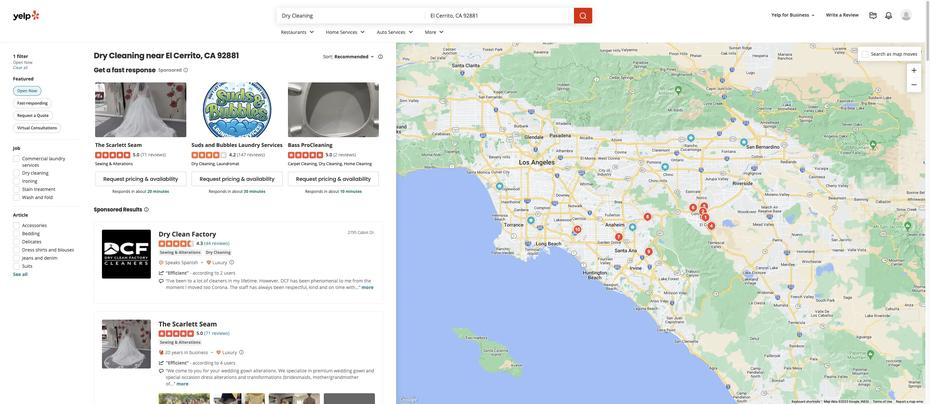 Task type: locate. For each thing, give the bounding box(es) containing it.
16 info v2 image right results
[[144, 207, 149, 212]]

0 vertical spatial map
[[893, 51, 902, 57]]

been up respectful,
[[299, 278, 310, 284]]

1 24 chevron down v2 image from the left
[[308, 28, 316, 36]]

now down 'filter'
[[24, 60, 32, 65]]

0 horizontal spatial sponsored
[[94, 206, 122, 214]]

in left my
[[228, 278, 232, 284]]

sewing & alterations button down 4.3 star rating image
[[159, 249, 202, 256]]

sponsored for sponsored results
[[94, 206, 122, 214]]

been up i
[[176, 278, 186, 284]]

1 vertical spatial the scarlett seam image
[[102, 320, 151, 369]]

1 vertical spatial the scarlett seam
[[159, 320, 217, 328]]

"we come to you for your wedding gown alterations. we specialize in premium wedding gown and special occasion dress alterations and transformations (bridesmaids, mother/grandmother of…"
[[166, 367, 374, 387]]

minutes for bubbles
[[249, 189, 265, 194]]

2 horizontal spatial minutes
[[346, 189, 362, 194]]

the scarlett seam link up 5.0 (71 reviews)
[[95, 141, 142, 149]]

3 request pricing & availability from the left
[[296, 175, 371, 183]]

for up dress
[[203, 367, 209, 374]]

consultations
[[31, 125, 57, 131]]

0 vertical spatial 16 trending v2 image
[[159, 270, 164, 276]]

of left "use"
[[883, 400, 886, 403]]

pricing for bubbles
[[222, 175, 240, 183]]

reviews)
[[148, 152, 166, 158], [247, 152, 265, 158], [338, 152, 356, 158], [212, 240, 229, 246], [212, 330, 229, 336]]

"efficient" up come
[[166, 360, 189, 366]]

0 vertical spatial of
[[204, 278, 208, 284]]

0 horizontal spatial more link
[[177, 380, 189, 387]]

carpet
[[288, 161, 300, 167]]

1 horizontal spatial 24 chevron down v2 image
[[407, 28, 415, 36]]

carpet cleaning, dry cleaning, home cleaning
[[288, 161, 372, 167]]

cleaning for dry cleaning near el cerrito, ca 92881
[[109, 50, 144, 61]]

1 vertical spatial now
[[29, 88, 37, 94]]

gown up the mother/grandmother
[[353, 367, 365, 374]]

spanish
[[181, 259, 198, 266]]

None search field
[[277, 8, 593, 23]]

1 cleaning, from the left
[[199, 161, 216, 167]]

reviews) for bass procleaning
[[338, 152, 356, 158]]

group
[[907, 64, 921, 92], [11, 145, 81, 203], [11, 212, 81, 278]]

1 vertical spatial open
[[17, 88, 28, 94]]

responds left 10
[[305, 189, 323, 194]]

in left premium
[[308, 367, 312, 374]]

request pricing & availability
[[103, 175, 178, 183], [200, 175, 274, 183], [296, 175, 371, 183]]

sewing & alterations for first sewing & alterations "button" from the bottom of the page
[[160, 339, 201, 345]]

the scarlett seam up 5.0 (71 reviews)
[[95, 141, 142, 149]]

4.2 (147 reviews)
[[229, 152, 265, 158]]

for inside yelp for business button
[[782, 12, 789, 18]]

1 vertical spatial luxury
[[222, 349, 237, 355]]

1 vertical spatial 16 trending v2 image
[[159, 360, 164, 365]]

1 vertical spatial (71
[[204, 330, 211, 336]]

16 speaks spanish v2 image
[[159, 260, 164, 265]]

2 none field from the left
[[431, 12, 569, 19]]

cleaning, right carpet
[[301, 161, 318, 167]]

bass procleaning link
[[288, 141, 332, 149]]

0 vertical spatial for
[[782, 12, 789, 18]]

treatment
[[34, 186, 55, 192]]

0 horizontal spatial the
[[95, 141, 105, 149]]

1 horizontal spatial the
[[159, 320, 171, 328]]

0 horizontal spatial 16 info v2 image
[[144, 207, 149, 212]]

5 star rating image for scarlett
[[95, 152, 130, 158]]

1 vertical spatial sponsored
[[94, 206, 122, 214]]

cabot
[[358, 230, 369, 235]]

clear all link
[[13, 65, 28, 70]]

0 vertical spatial more link
[[362, 284, 374, 290]]

dress
[[22, 247, 34, 253]]

dry down the (44
[[206, 250, 213, 255]]

about for seam
[[136, 189, 146, 194]]

dry
[[94, 50, 107, 61], [192, 161, 198, 167], [319, 161, 325, 167], [22, 170, 30, 176], [159, 230, 170, 239], [206, 250, 213, 255]]

cleaning, for and
[[199, 161, 216, 167]]

2 horizontal spatial about
[[328, 189, 339, 194]]

more link for from
[[362, 284, 374, 290]]

1 availability from the left
[[150, 175, 178, 183]]

5.0 (2 reviews)
[[326, 152, 356, 158]]

my
[[233, 278, 240, 284]]

16 speech v2 image left "we
[[159, 368, 164, 374]]

now up fast-responding
[[29, 88, 37, 94]]

2 - from the top
[[190, 360, 191, 366]]

about for bubbles
[[232, 189, 243, 194]]

16 speech v2 image for "we
[[159, 368, 164, 374]]

24 chevron down v2 image inside the home services link
[[359, 28, 367, 36]]

request down dry cleaning, laundromat
[[200, 175, 221, 183]]

0 horizontal spatial responds
[[112, 189, 130, 194]]

fast-responding button
[[13, 98, 52, 108]]

16 luxury v2 image up 4
[[216, 350, 221, 355]]

4.3 star rating image
[[159, 240, 194, 247]]

open down featured
[[17, 88, 28, 94]]

0 horizontal spatial has
[[249, 284, 257, 290]]

4.2 star rating image
[[192, 152, 227, 158]]

&
[[109, 161, 112, 167], [145, 175, 149, 183], [241, 175, 245, 183], [337, 175, 341, 183], [175, 250, 178, 255], [175, 339, 178, 345]]

2 about from the left
[[232, 189, 243, 194]]

the scarlett seam link up 5.0 link
[[159, 320, 217, 328]]

1 horizontal spatial 5 star rating image
[[159, 330, 194, 337]]

16 trending v2 image down the 16 speaks spanish v2 icon
[[159, 270, 164, 276]]

1 none field from the left
[[282, 12, 420, 19]]

all right clear
[[23, 65, 28, 70]]

all
[[23, 65, 28, 70], [22, 271, 28, 277]]

24 chevron down v2 image inside restaurants 'link'
[[308, 28, 316, 36]]

the scarlett seam image
[[738, 136, 751, 149], [102, 320, 151, 369]]

request pricing & availability button for bubbles
[[192, 172, 283, 186]]

open down the 1
[[13, 60, 23, 65]]

0 horizontal spatial more
[[177, 380, 189, 387]]

4.3 link
[[196, 240, 203, 247]]

1 vertical spatial for
[[203, 367, 209, 374]]

1 horizontal spatial seam
[[199, 320, 217, 328]]

according for lot
[[193, 270, 213, 276]]

(71
[[141, 152, 147, 158], [204, 330, 211, 336]]

sewing & alterations
[[95, 161, 133, 167], [160, 250, 201, 255], [160, 339, 201, 345]]

clean
[[172, 230, 190, 239]]

16 info v2 image down cerrito,
[[183, 67, 188, 73]]

1 vertical spatial of
[[883, 400, 886, 403]]

©2023
[[838, 400, 848, 403]]

1 24 chevron down v2 image from the left
[[359, 28, 367, 36]]

2 16 speech v2 image from the top
[[159, 368, 164, 374]]

2 16 trending v2 image from the top
[[159, 360, 164, 365]]

sort:
[[323, 53, 333, 60]]

0 horizontal spatial map
[[893, 51, 902, 57]]

sponsored for sponsored
[[158, 67, 182, 73]]

see
[[13, 271, 21, 277]]

responds down dry cleaning, laundromat
[[209, 189, 227, 194]]

info icon image
[[229, 260, 234, 265], [229, 260, 234, 265], [239, 350, 244, 355], [239, 350, 244, 355]]

availability for bubbles
[[246, 175, 274, 183]]

2 24 chevron down v2 image from the left
[[407, 28, 415, 36]]

2 24 chevron down v2 image from the left
[[438, 28, 445, 36]]

1 horizontal spatial availability
[[246, 175, 274, 183]]

more link down occasion
[[177, 380, 189, 387]]

as
[[887, 51, 892, 57]]

luxury down dry cleaning button
[[213, 259, 227, 266]]

0 horizontal spatial home
[[326, 29, 339, 35]]

services left bass
[[261, 141, 283, 149]]

cleaning inside dry cleaning button
[[214, 250, 231, 255]]

has up respectful,
[[290, 278, 298, 284]]

1 responds from the left
[[112, 189, 130, 194]]

1 horizontal spatial services
[[340, 29, 357, 35]]

dry for dry cleaning
[[22, 170, 30, 176]]

pricing up responds in about 10 minutes on the top left of the page
[[318, 175, 336, 183]]

2 gown from the left
[[353, 367, 365, 374]]

0 vertical spatial has
[[290, 278, 298, 284]]

sponsored down el
[[158, 67, 182, 73]]

with…"
[[346, 284, 360, 290]]

request up "virtual"
[[17, 113, 33, 118]]

2 request pricing & availability button from the left
[[192, 172, 283, 186]]

seam up 5.0 link
[[199, 320, 217, 328]]

fold
[[44, 194, 53, 200]]

1 horizontal spatial about
[[232, 189, 243, 194]]

0 horizontal spatial 24 chevron down v2 image
[[308, 28, 316, 36]]

a left lot
[[193, 278, 196, 284]]

16 speech v2 image for "i've
[[159, 279, 164, 284]]

home down find field
[[326, 29, 339, 35]]

special
[[166, 374, 180, 380]]

luxury up 4
[[222, 349, 237, 355]]

responds for bubbles
[[209, 189, 227, 194]]

0 horizontal spatial 20
[[147, 189, 152, 194]]

5.0 link
[[196, 329, 203, 337]]

map right as
[[893, 51, 902, 57]]

2 minutes from the left
[[249, 189, 265, 194]]

0 vertical spatial home
[[326, 29, 339, 35]]

dry inside group
[[22, 170, 30, 176]]

dry up ironing at the left of the page
[[22, 170, 30, 176]]

20 years in business
[[165, 349, 208, 355]]

0 vertical spatial all
[[23, 65, 28, 70]]

16 chevron down v2 image
[[811, 13, 816, 18]]

terms
[[873, 400, 882, 403]]

0 horizontal spatial none field
[[282, 12, 420, 19]]

1 horizontal spatial been
[[274, 284, 284, 290]]

dry clean factory image
[[698, 210, 711, 223]]

2 pricing from the left
[[222, 175, 240, 183]]

dry inside button
[[206, 250, 213, 255]]

virtual consultations button
[[13, 123, 61, 133]]

1 horizontal spatial cleaning
[[214, 250, 231, 255]]

request
[[17, 113, 33, 118], [103, 175, 124, 183], [200, 175, 221, 183], [296, 175, 317, 183]]

suds and bubbles laundry services image
[[659, 160, 672, 173]]

sponsored
[[158, 67, 182, 73], [94, 206, 122, 214]]

a right write
[[839, 12, 842, 18]]

suds and bubbles laundry services
[[192, 141, 283, 149]]

of right lot
[[204, 278, 208, 284]]

bass procleaning
[[288, 141, 332, 149]]

10
[[340, 189, 345, 194]]

0 horizontal spatial scarlett
[[106, 141, 126, 149]]

1 about from the left
[[136, 189, 146, 194]]

5 star rating image for procleaning
[[288, 152, 323, 158]]

in right years
[[184, 349, 188, 355]]

0 horizontal spatial 16 luxury v2 image
[[206, 260, 211, 265]]

a inside button
[[34, 113, 36, 118]]

has
[[290, 278, 298, 284], [249, 284, 257, 290]]

availability up 10
[[343, 175, 371, 183]]

1 sewing & alterations button from the top
[[159, 249, 202, 256]]

0 horizontal spatial 24 chevron down v2 image
[[359, 28, 367, 36]]

reviews) inside 'link'
[[212, 330, 229, 336]]

1 horizontal spatial 5.0
[[196, 330, 203, 336]]

1 vertical spatial 16 speech v2 image
[[159, 368, 164, 374]]

availability up 30
[[246, 175, 274, 183]]

24 chevron down v2 image
[[359, 28, 367, 36], [407, 28, 415, 36]]

and inside "i've been to a lot of cleaners in my lifetime. however, dcf has been phenomenal to me from the moment i moved too corona. the staff has always been respectful, kind and on time with…"
[[319, 284, 327, 290]]

1 horizontal spatial for
[[782, 12, 789, 18]]

1 vertical spatial -
[[190, 360, 191, 366]]

map for error
[[909, 400, 916, 403]]

3 pricing from the left
[[318, 175, 336, 183]]

cleaning, down (2
[[326, 161, 343, 167]]

0 vertical spatial 16 speech v2 image
[[159, 279, 164, 284]]

stain
[[22, 186, 33, 192]]

users right 4
[[224, 360, 235, 366]]

1 minutes from the left
[[153, 189, 169, 194]]

sewing & alterations button up years
[[159, 339, 202, 346]]

1 according from the top
[[193, 270, 213, 276]]

1 horizontal spatial 16 luxury v2 image
[[216, 350, 221, 355]]

stain treatment
[[22, 186, 55, 192]]

24 chevron down v2 image inside more link
[[438, 28, 445, 36]]

gown left alterations.
[[240, 367, 252, 374]]

request down carpet
[[296, 175, 317, 183]]

wedding up the mother/grandmother
[[334, 367, 352, 374]]

1 horizontal spatial minutes
[[249, 189, 265, 194]]

services for home services
[[340, 29, 357, 35]]

the
[[95, 141, 105, 149], [230, 284, 238, 290], [159, 320, 171, 328]]

responds
[[112, 189, 130, 194], [209, 189, 227, 194], [305, 189, 323, 194]]

0 vertical spatial sewing & alterations button
[[159, 249, 202, 256]]

0 vertical spatial seam
[[128, 141, 142, 149]]

dry clean factory link
[[159, 230, 216, 239]]

dr.
[[370, 230, 375, 235]]

2 sewing & alterations button from the top
[[159, 339, 202, 346]]

Near text field
[[431, 12, 569, 19]]

1 request pricing & availability button from the left
[[95, 172, 186, 186]]

dry for dry cleaning near el cerrito, ca 92881
[[94, 50, 107, 61]]

24 chevron down v2 image for auto services
[[407, 28, 415, 36]]

a inside "i've been to a lot of cleaners in my lifetime. however, dcf has been phenomenal to me from the moment i moved too corona. the staff has always been respectful, kind and on time with…"
[[193, 278, 196, 284]]

none field find
[[282, 12, 420, 19]]

1 vertical spatial more
[[177, 380, 189, 387]]

1 users from the top
[[224, 270, 235, 276]]

bubbles
[[216, 141, 237, 149]]

(2
[[333, 152, 337, 158]]

"efficient"
[[166, 270, 189, 276], [166, 360, 189, 366]]

1 vertical spatial more link
[[177, 380, 189, 387]]

24 chevron down v2 image inside auto services link
[[407, 28, 415, 36]]

1 16 speech v2 image from the top
[[159, 279, 164, 284]]

2 horizontal spatial responds
[[305, 189, 323, 194]]

0 horizontal spatial for
[[203, 367, 209, 374]]

1 request pricing & availability from the left
[[103, 175, 178, 183]]

home down 5.0 (2 reviews) at the left top of the page
[[344, 161, 355, 167]]

1 - from the top
[[190, 270, 191, 276]]

virtual consultations
[[17, 125, 57, 131]]

(44
[[204, 240, 211, 246]]

0 vertical spatial the
[[95, 141, 105, 149]]

availability up responds in about 20 minutes
[[150, 175, 178, 183]]

request pricing & availability up responds in about 20 minutes
[[103, 175, 178, 183]]

1 horizontal spatial 16 info v2 image
[[183, 67, 188, 73]]

to up occasion
[[188, 367, 193, 374]]

lucy's residential & commercial laundry service image
[[698, 200, 711, 213]]

bass procleaning image
[[493, 180, 506, 193]]

request pricing & availability up responds in about 30 minutes
[[200, 175, 274, 183]]

users right 2
[[224, 270, 235, 276]]

request pricing & availability button up responds in about 30 minutes
[[192, 172, 283, 186]]

delicates
[[22, 238, 41, 245]]

reviews) for the scarlett seam
[[148, 152, 166, 158]]

24 chevron down v2 image right restaurants
[[308, 28, 316, 36]]

cerrito,
[[174, 50, 203, 61]]

request pricing & availability button up responds in about 20 minutes
[[95, 172, 186, 186]]

dry clean factory image
[[705, 219, 718, 232], [705, 219, 718, 232], [102, 230, 151, 279]]

16 info v2 image
[[378, 54, 383, 59]]

1 gown from the left
[[240, 367, 252, 374]]

recommended button
[[334, 53, 375, 60]]

ironing
[[22, 178, 37, 184]]

None field
[[282, 12, 420, 19], [431, 12, 569, 19]]

1 vertical spatial sewing & alterations button
[[159, 339, 202, 346]]

request for bass procleaning
[[296, 175, 317, 183]]

more down the
[[362, 284, 374, 290]]

dress shirts and blouses
[[22, 247, 74, 253]]

open inside button
[[17, 88, 28, 94]]

a right the 'get'
[[106, 65, 111, 75]]

2 horizontal spatial 5 star rating image
[[288, 152, 323, 158]]

"efficient" up "i've
[[166, 270, 189, 276]]

5.0 (71 reviews)
[[133, 152, 166, 158]]

16 chevron down v2 image
[[370, 54, 375, 59]]

0 horizontal spatial of
[[204, 278, 208, 284]]

"efficient" - according to 4 users
[[166, 360, 235, 366]]

1 vertical spatial cleaning
[[356, 161, 372, 167]]

2 horizontal spatial cleaning,
[[326, 161, 343, 167]]

1 horizontal spatial home
[[344, 161, 355, 167]]

0 vertical spatial "efficient"
[[166, 270, 189, 276]]

16 trending v2 image
[[159, 270, 164, 276], [159, 360, 164, 365]]

pricing up responds in about 30 minutes
[[222, 175, 240, 183]]

2 responds from the left
[[209, 189, 227, 194]]

0 horizontal spatial request pricing & availability button
[[95, 172, 186, 186]]

to left 4
[[215, 360, 219, 366]]

a inside "link"
[[839, 12, 842, 18]]

yelp
[[772, 12, 781, 18]]

1 vertical spatial "efficient"
[[166, 360, 189, 366]]

"efficient" for come
[[166, 360, 189, 366]]

16 trending v2 image down 16 years in business v2 icon
[[159, 360, 164, 365]]

1 horizontal spatial gown
[[353, 367, 365, 374]]

1 16 trending v2 image from the top
[[159, 270, 164, 276]]

in
[[131, 189, 135, 194], [228, 189, 231, 194], [324, 189, 327, 194], [228, 278, 232, 284], [184, 349, 188, 355], [308, 367, 312, 374]]

map left error
[[909, 400, 916, 403]]

more for occasion
[[177, 380, 189, 387]]

open inside 1 filter open now clear all
[[13, 60, 23, 65]]

pricing up responds in about 20 minutes
[[126, 175, 143, 183]]

24 chevron down v2 image
[[308, 28, 316, 36], [438, 28, 445, 36]]

dry up 4.3 star rating image
[[159, 230, 170, 239]]

0 horizontal spatial minutes
[[153, 189, 169, 194]]

(71 reviews)
[[204, 330, 229, 336]]

all right see
[[22, 271, 28, 277]]

request a quote button
[[13, 111, 53, 121]]

0 vertical spatial 16 luxury v2 image
[[206, 260, 211, 265]]

the scarlett seam up 5.0 link
[[159, 320, 217, 328]]

0 horizontal spatial request pricing & availability
[[103, 175, 178, 183]]

2 "efficient" from the top
[[166, 360, 189, 366]]

24 chevron down v2 image left auto
[[359, 28, 367, 36]]

luxury for 4
[[222, 349, 237, 355]]

dry cleaning near el cerrito, ca 92881
[[94, 50, 239, 61]]

according for for
[[193, 360, 213, 366]]

according up you
[[193, 360, 213, 366]]

user actions element
[[766, 8, 921, 48]]

0 vertical spatial more
[[362, 284, 374, 290]]

1 vertical spatial sewing & alterations
[[160, 250, 201, 255]]

2 according from the top
[[193, 360, 213, 366]]

2 horizontal spatial services
[[388, 29, 405, 35]]

more link
[[362, 284, 374, 290], [177, 380, 189, 387]]

16 info v2 image
[[183, 67, 188, 73], [144, 207, 149, 212]]

zoom in image
[[910, 66, 918, 74]]

featured group
[[12, 76, 81, 134]]

16 luxury v2 image up "efficient" - according to 2 users
[[206, 260, 211, 265]]

business
[[790, 12, 809, 18]]

however,
[[259, 278, 279, 284]]

cleaning, down 4.2 star rating image
[[199, 161, 216, 167]]

0 vertical spatial luxury
[[213, 259, 227, 266]]

auto services
[[377, 29, 405, 35]]

dress
[[201, 374, 213, 380]]

2 vertical spatial group
[[11, 212, 81, 278]]

been down dcf
[[274, 284, 284, 290]]

to up time
[[339, 278, 343, 284]]

in up results
[[131, 189, 135, 194]]

1 horizontal spatial request pricing & availability button
[[192, 172, 283, 186]]

alterations
[[113, 161, 133, 167], [179, 250, 201, 255], [179, 339, 201, 345]]

16 speech v2 image left "i've
[[159, 279, 164, 284]]

moved
[[188, 284, 202, 290]]

1 pricing from the left
[[126, 175, 143, 183]]

google image
[[398, 396, 419, 404]]

sewing & alterations link up years
[[159, 339, 202, 346]]

has down lifetime.
[[249, 284, 257, 290]]

1 horizontal spatial the scarlett seam
[[159, 320, 217, 328]]

2 vertical spatial cleaning
[[214, 250, 231, 255]]

24 chevron down v2 image right more
[[438, 28, 445, 36]]

1 vertical spatial the
[[230, 284, 238, 290]]

0 vertical spatial according
[[193, 270, 213, 276]]

0 horizontal spatial about
[[136, 189, 146, 194]]

1 sewing & alterations link from the top
[[159, 249, 202, 256]]

24 chevron down v2 image right auto services
[[407, 28, 415, 36]]

a for request
[[34, 113, 36, 118]]

sewing & alterations link down 4.3 star rating image
[[159, 249, 202, 256]]

24 chevron down v2 image for more
[[438, 28, 445, 36]]

2 cleaning, from the left
[[301, 161, 318, 167]]

1 horizontal spatial map
[[909, 400, 916, 403]]

0 horizontal spatial 5 star rating image
[[95, 152, 130, 158]]

1 "efficient" from the top
[[166, 270, 189, 276]]

2 request pricing & availability from the left
[[200, 175, 274, 183]]

- down 20 years in business
[[190, 360, 191, 366]]

zoom out image
[[910, 81, 918, 89]]

for right yelp
[[782, 12, 789, 18]]

2 availability from the left
[[246, 175, 274, 183]]

services for auto services
[[388, 29, 405, 35]]

wedding up the alterations
[[221, 367, 239, 374]]

request for suds and bubbles laundry services
[[200, 175, 221, 183]]

report a map error
[[896, 400, 923, 403]]

3 minutes from the left
[[346, 189, 362, 194]]

16 luxury v2 image
[[206, 260, 211, 265], [216, 350, 221, 355]]

3 about from the left
[[328, 189, 339, 194]]

pricing
[[126, 175, 143, 183], [222, 175, 240, 183], [318, 175, 336, 183]]

the
[[364, 278, 371, 284]]

16 speech v2 image
[[159, 279, 164, 284], [159, 368, 164, 374]]

2 users from the top
[[224, 360, 235, 366]]

commercial
[[22, 155, 48, 162]]

seam up 5.0 (71 reviews)
[[128, 141, 142, 149]]

0 horizontal spatial cleaning,
[[199, 161, 216, 167]]

responds up sponsored results
[[112, 189, 130, 194]]

a right report
[[907, 400, 908, 403]]

about up results
[[136, 189, 146, 194]]

request pricing & availability button up responds in about 10 minutes on the top left of the page
[[288, 172, 379, 186]]

results
[[123, 206, 142, 214]]

0 vertical spatial sewing & alterations link
[[159, 249, 202, 256]]

a left quote
[[34, 113, 36, 118]]

request for the scarlett seam
[[103, 175, 124, 183]]

el
[[166, 50, 172, 61]]

yelp for business
[[772, 12, 809, 18]]

now inside 1 filter open now clear all
[[24, 60, 32, 65]]

request inside button
[[17, 113, 33, 118]]

services down find field
[[340, 29, 357, 35]]

2
[[220, 270, 223, 276]]

job
[[13, 145, 20, 151]]

0 horizontal spatial the scarlett seam
[[95, 141, 142, 149]]

1 horizontal spatial has
[[290, 278, 298, 284]]

more down occasion
[[177, 380, 189, 387]]

more link
[[420, 23, 451, 42]]

1 vertical spatial sewing & alterations link
[[159, 339, 202, 346]]

3 cleaning, from the left
[[326, 161, 343, 167]]

5 star rating image
[[95, 152, 130, 158], [288, 152, 323, 158], [159, 330, 194, 337]]

premium
[[313, 367, 333, 374]]

1 horizontal spatial wedding
[[334, 367, 352, 374]]



Task type: describe. For each thing, give the bounding box(es) containing it.
(44 reviews) link
[[204, 240, 229, 247]]

30
[[244, 189, 248, 194]]

5.0 for bass procleaning
[[326, 152, 332, 158]]

- for - according to 4 users
[[190, 360, 191, 366]]

error
[[916, 400, 923, 403]]

map region
[[315, 6, 930, 404]]

dcf
[[281, 278, 289, 284]]

lucy's laundry & dry cleaning image
[[613, 231, 626, 244]]

for inside "we come to you for your wedding gown alterations. we specialize in premium wedding gown and special occasion dress alterations and transformations (bridesmaids, mother/grandmother of…"
[[203, 367, 209, 374]]

time
[[335, 284, 345, 290]]

map for moves
[[893, 51, 902, 57]]

moment
[[166, 284, 184, 290]]

sewing & alterations for 1st sewing & alterations "button" from the top of the page
[[160, 250, 201, 255]]

use
[[887, 400, 892, 403]]

24 chevron down v2 image for home services
[[359, 28, 367, 36]]

(71 inside (71 reviews) 'link'
[[204, 330, 211, 336]]

to inside "we come to you for your wedding gown alterations. we specialize in premium wedding gown and special occasion dress alterations and transformations (bridesmaids, mother/grandmother of…"
[[188, 367, 193, 374]]

1 vertical spatial all
[[22, 271, 28, 277]]

dry for dry cleaning
[[206, 250, 213, 255]]

1 filter open now clear all
[[13, 53, 32, 70]]

more
[[425, 29, 436, 35]]

terms of use link
[[873, 400, 892, 403]]

more for from
[[362, 284, 374, 290]]

2 horizontal spatial been
[[299, 278, 310, 284]]

elena tailoring shop image
[[685, 131, 698, 144]]

luxury for 2
[[213, 259, 227, 266]]

laundry 360 image
[[525, 214, 538, 227]]

keyboard shortcuts button
[[792, 399, 820, 404]]

24 chevron down v2 image for restaurants
[[308, 28, 316, 36]]

to left 2
[[215, 270, 219, 276]]

response
[[126, 65, 156, 75]]

4.2
[[229, 152, 236, 158]]

(71 reviews) link
[[204, 329, 229, 337]]

1 vertical spatial the scarlett seam link
[[159, 320, 217, 328]]

dry cleaning link
[[204, 249, 232, 256]]

jeans and denim
[[22, 255, 58, 261]]

Find text field
[[282, 12, 420, 19]]

corona.
[[212, 284, 229, 290]]

anaheim hills cleaners image
[[641, 210, 654, 223]]

0 vertical spatial the scarlett seam
[[95, 141, 142, 149]]

cleaning, for procleaning
[[301, 161, 318, 167]]

(44 reviews)
[[204, 240, 229, 246]]

1 vertical spatial has
[[249, 284, 257, 290]]

search image
[[579, 12, 587, 20]]

0 vertical spatial the scarlett seam link
[[95, 141, 142, 149]]

1 horizontal spatial scarlett
[[172, 320, 198, 328]]

report a map error link
[[896, 400, 923, 403]]

"i've
[[166, 278, 175, 284]]

always
[[258, 284, 272, 290]]

"efficient" for been
[[166, 270, 189, 276]]

all inside 1 filter open now clear all
[[23, 65, 28, 70]]

speaks spanish
[[165, 259, 198, 266]]

2795
[[348, 230, 357, 235]]

featured
[[13, 76, 34, 82]]

- for - according to 2 users
[[190, 270, 191, 276]]

in inside "i've been to a lot of cleaners in my lifetime. however, dcf has been phenomenal to me from the moment i moved too corona. the staff has always been respectful, kind and on time with…"
[[228, 278, 232, 284]]

dry cleaning button
[[204, 249, 232, 256]]

wash and fold
[[22, 194, 53, 200]]

from
[[353, 278, 363, 284]]

procleaning
[[301, 141, 332, 149]]

dino's suits & tailoring image
[[626, 221, 639, 234]]

0 vertical spatial scarlett
[[106, 141, 126, 149]]

5.0 for the scarlett seam
[[133, 152, 139, 158]]

to up moved
[[188, 278, 192, 284]]

open now
[[17, 88, 37, 94]]

sewing for 1st sewing & alterations "button" from the top of the page
[[160, 250, 174, 255]]

dry down the procleaning
[[319, 161, 325, 167]]

alterations
[[214, 374, 237, 380]]

baroni cleaners & tailoring image
[[642, 245, 656, 258]]

article
[[13, 212, 28, 218]]

in inside "we come to you for your wedding gown alterations. we specialize in premium wedding gown and special occasion dress alterations and transformations (bridesmaids, mother/grandmother of…"
[[308, 367, 312, 374]]

0 horizontal spatial been
[[176, 278, 186, 284]]

too
[[204, 284, 211, 290]]

suds and bubbles laundry services link
[[192, 141, 283, 149]]

filter
[[17, 53, 28, 59]]

request pricing & availability for bubbles
[[200, 175, 274, 183]]

0 horizontal spatial the scarlett seam image
[[102, 320, 151, 369]]

get
[[94, 65, 105, 75]]

you
[[194, 367, 202, 374]]

16 trending v2 image for "efficient" - according to 2 users
[[159, 270, 164, 276]]

specialize
[[286, 367, 307, 374]]

0 vertical spatial group
[[907, 64, 921, 92]]

get a fast response
[[94, 65, 156, 75]]

google,
[[849, 400, 860, 403]]

denim
[[44, 255, 58, 261]]

projects image
[[869, 12, 877, 20]]

0 horizontal spatial services
[[261, 141, 283, 149]]

0 vertical spatial the scarlett seam image
[[738, 136, 751, 149]]

2 wedding from the left
[[334, 367, 352, 374]]

the inside "i've been to a lot of cleaners in my lifetime. however, dcf has been phenomenal to me from the moment i moved too corona. the staff has always been respectful, kind and on time with…"
[[230, 284, 238, 290]]

4
[[220, 360, 223, 366]]

home services
[[326, 29, 357, 35]]

factory
[[192, 230, 216, 239]]

dry cleaning
[[206, 250, 231, 255]]

dry for dry cleaning, laundromat
[[192, 161, 198, 167]]

(147
[[237, 152, 246, 158]]

shortcuts
[[806, 400, 820, 403]]

1
[[13, 53, 16, 59]]

request pricing & availability button for seam
[[95, 172, 186, 186]]

16 trending v2 image for "efficient" - according to 4 users
[[159, 360, 164, 365]]

jeans
[[22, 255, 33, 261]]

fast-
[[17, 100, 26, 106]]

wash
[[22, 194, 34, 200]]

blouses
[[58, 247, 74, 253]]

0 vertical spatial alterations
[[113, 161, 133, 167]]

restaurants link
[[276, 23, 321, 42]]

users for - according to 2 users
[[224, 270, 235, 276]]

none field near
[[431, 12, 569, 19]]

i
[[185, 284, 187, 290]]

on
[[329, 284, 334, 290]]

3 availability from the left
[[343, 175, 371, 183]]

in left 30
[[228, 189, 231, 194]]

yelp for business button
[[769, 9, 818, 21]]

responds for seam
[[112, 189, 130, 194]]

clear
[[13, 65, 22, 70]]

0 vertical spatial 16 info v2 image
[[183, 67, 188, 73]]

group containing job
[[11, 145, 81, 203]]

in left 10
[[324, 189, 327, 194]]

1 vertical spatial seam
[[199, 320, 217, 328]]

3 request pricing & availability button from the left
[[288, 172, 379, 186]]

minutes for seam
[[153, 189, 169, 194]]

accessories
[[22, 222, 47, 228]]

recommended
[[334, 53, 368, 60]]

1 vertical spatial 20
[[165, 349, 170, 355]]

more link for occasion
[[177, 380, 189, 387]]

2 sewing & alterations link from the top
[[159, 339, 202, 346]]

search
[[871, 51, 886, 57]]

of inside "i've been to a lot of cleaners in my lifetime. however, dcf has been phenomenal to me from the moment i moved too corona. the staff has always been respectful, kind and on time with…"
[[204, 278, 208, 284]]

transformations
[[247, 374, 282, 380]]

laundromat
[[217, 161, 239, 167]]

tyler b. image
[[901, 9, 912, 21]]

responding
[[26, 100, 48, 106]]

users for - according to 4 users
[[224, 360, 235, 366]]

dry cleaning
[[22, 170, 48, 176]]

auto
[[377, 29, 387, 35]]

home inside business categories element
[[326, 29, 339, 35]]

business
[[189, 349, 208, 355]]

0 vertical spatial sewing & alterations
[[95, 161, 133, 167]]

group containing article
[[11, 212, 81, 278]]

3 responds from the left
[[305, 189, 323, 194]]

notifications image
[[885, 12, 893, 20]]

cleaners
[[209, 278, 227, 284]]

cleaning for dry cleaning
[[214, 250, 231, 255]]

"i've been to a lot of cleaners in my lifetime. however, dcf has been phenomenal to me from the moment i moved too corona. the staff has always been respectful, kind and on time with…"
[[166, 278, 371, 290]]

dry cleaning, laundromat
[[192, 161, 239, 167]]

ontario cleaners image
[[699, 211, 712, 224]]

laundry
[[238, 141, 260, 149]]

0 horizontal spatial seam
[[128, 141, 142, 149]]

now inside button
[[29, 88, 37, 94]]

review
[[843, 12, 859, 18]]

16 luxury v2 image for 4
[[216, 350, 221, 355]]

2795 cabot dr.
[[348, 230, 375, 235]]

1 wedding from the left
[[221, 367, 239, 374]]

0 vertical spatial sewing
[[95, 161, 108, 167]]

report
[[896, 400, 906, 403]]

city cleaners image
[[687, 201, 700, 214]]

16 years in business v2 image
[[159, 350, 164, 355]]

sewing for first sewing & alterations "button" from the bottom of the page
[[160, 339, 174, 345]]

dry for dry clean factory
[[159, 230, 170, 239]]

business categories element
[[276, 23, 912, 42]]

a for report
[[907, 400, 908, 403]]

near
[[146, 50, 164, 61]]

availability for seam
[[150, 175, 178, 183]]

16 luxury v2 image for 2
[[206, 260, 211, 265]]

alterations.
[[253, 367, 277, 374]]

best cleaners image
[[571, 223, 584, 236]]

1 horizontal spatial of
[[883, 400, 886, 403]]

pricing for seam
[[126, 175, 143, 183]]

fast
[[112, 65, 124, 75]]

auto services link
[[372, 23, 420, 42]]

4.3
[[196, 240, 203, 246]]

lifetime.
[[241, 278, 258, 284]]

1 vertical spatial alterations
[[179, 250, 201, 255]]

express custom cuts tailoring & cleaners image
[[697, 205, 710, 218]]

occasion
[[182, 374, 200, 380]]

we
[[278, 367, 285, 374]]

request pricing & availability for seam
[[103, 175, 178, 183]]

0 vertical spatial (71
[[141, 152, 147, 158]]

a for write
[[839, 12, 842, 18]]

reviews) for suds and bubbles laundry services
[[247, 152, 265, 158]]

2 vertical spatial alterations
[[179, 339, 201, 345]]

a for get
[[106, 65, 111, 75]]

responds in about 20 minutes
[[112, 189, 169, 194]]

suits
[[22, 263, 32, 269]]



Task type: vqa. For each thing, say whether or not it's contained in the screenshot.


